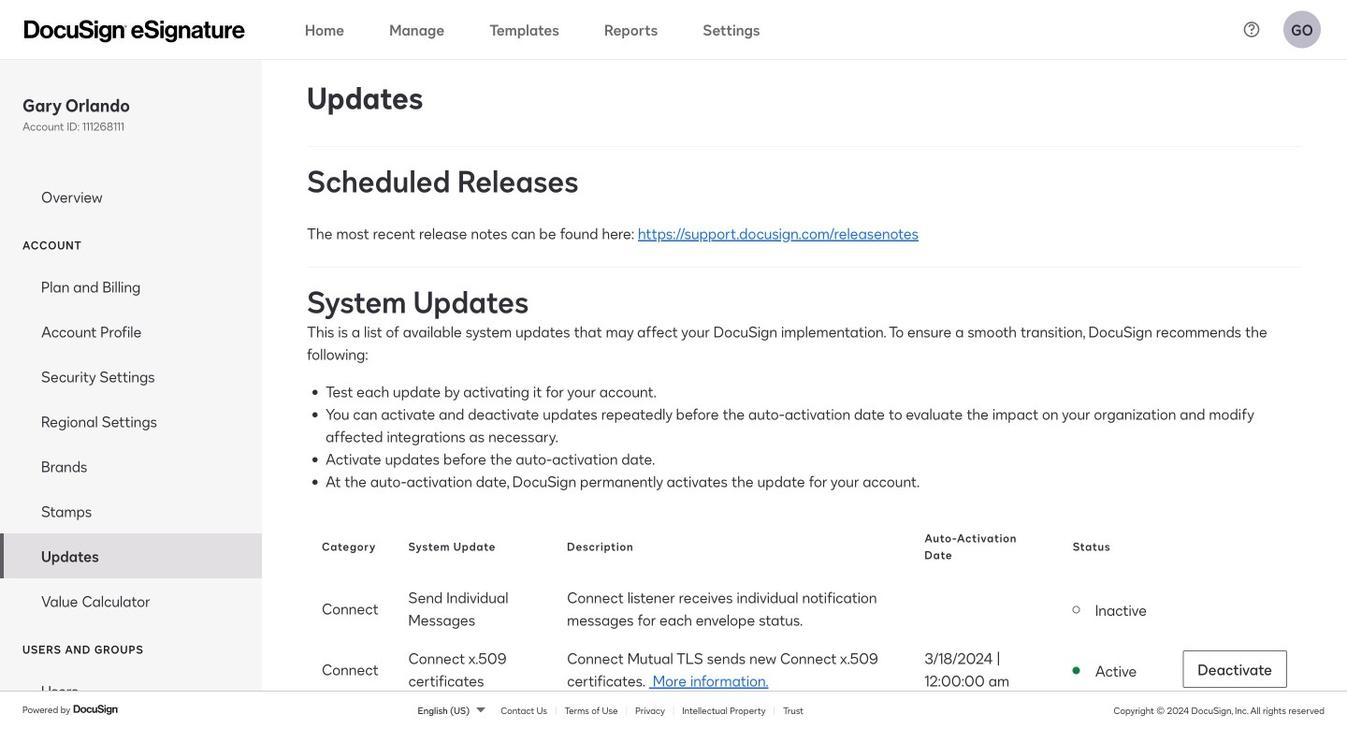 Task type: describe. For each thing, give the bounding box(es) containing it.
account element
[[0, 264, 262, 623]]

docusign admin image
[[24, 20, 245, 43]]

docusign image
[[73, 702, 120, 717]]



Task type: vqa. For each thing, say whether or not it's contained in the screenshot.
DocuSign Admin IMAGE
yes



